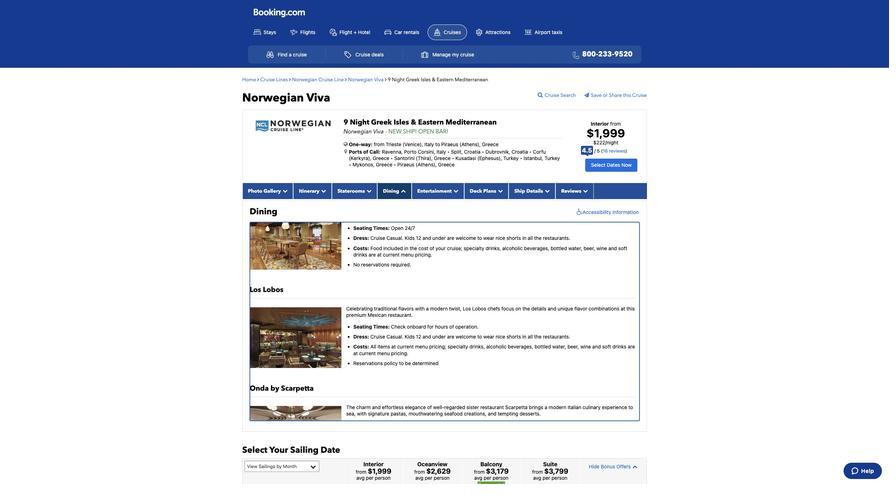 Task type: describe. For each thing, give the bounding box(es) containing it.
2 croatia from the left
[[512, 149, 528, 155]]

and inside all items at current menu pricing; specialty drinks, alcoholic beverages, bottled water, beer, wine and soft drinks are at current menu pricing.
[[593, 344, 601, 350]]

water, inside "food included in the cost of your cruise; specialty drinks, alcoholic beverages, bottled water, beer, wine and soft drinks are at current menu pricing."
[[569, 245, 583, 251]]

to up "food included in the cost of your cruise; specialty drinks, alcoholic beverages, bottled water, beer, wine and soft drinks are at current menu pricing."
[[478, 235, 482, 241]]

modern inside the charm and effortless elegance of well-regarded sister restaurant scarpetta brings a modern italian culinary experience to sea, with signature pastas, mouthwatering seafood creations, and tempting desserts.
[[549, 404, 567, 411]]

(
[[602, 148, 603, 154]]

accessibility
[[583, 209, 612, 215]]

norwegian viva main content
[[239, 71, 651, 485]]

wine inside all items at current menu pricing; specialty drinks, alcoholic beverages, bottled water, beer, wine and soft drinks are at current menu pricing.
[[581, 344, 592, 350]]

0 vertical spatial this
[[624, 92, 632, 99]]

nice for beverages,
[[496, 334, 506, 340]]

home
[[242, 76, 256, 83]]

cruise left line
[[319, 76, 333, 83]]

dining button
[[378, 183, 412, 199]]

soft inside all items at current menu pricing; specialty drinks, alcoholic beverages, bottled water, beer, wine and soft drinks are at current menu pricing.
[[603, 344, 612, 350]]

recommended image
[[478, 482, 505, 485]]

scarpetta inside the charm and effortless elegance of well-regarded sister restaurant scarpetta brings a modern italian culinary experience to sea, with signature pastas, mouthwatering seafood creations, and tempting desserts.
[[506, 404, 528, 411]]

2 horizontal spatial menu
[[415, 344, 428, 350]]

bonus
[[601, 464, 616, 470]]

(kerkyra),
[[349, 155, 372, 161]]

greece up dubrovnik,
[[482, 141, 499, 147]]

restaurants. for beverages,
[[543, 235, 571, 241]]

from for interior from $1,999 avg per person
[[356, 469, 367, 475]]

corfu
[[533, 149, 546, 155]]

drinks inside "food included in the cost of your cruise; specialty drinks, alcoholic beverages, bottled water, beer, wine and soft drinks are at current menu pricing."
[[354, 252, 368, 258]]

1 like from the left
[[422, 207, 430, 213]]

booking.com home image
[[254, 8, 305, 18]]

a inside the charm and effortless elegance of well-regarded sister restaurant scarpetta brings a modern italian culinary experience to sea, with signature pastas, mouthwatering seafood creations, and tempting desserts.
[[545, 404, 548, 411]]

pot
[[451, 207, 459, 213]]

$1,999 for interior from $1,999 $222 / night
[[587, 126, 626, 140]]

1 vertical spatial viva
[[307, 90, 331, 106]]

this inside celebrating traditional flavors with a modern twist, los lobos chefs focus on the details and unique flavor combinations at this premium mexican restaurant.
[[627, 306, 635, 312]]

chevron down image for ship details
[[544, 189, 550, 194]]

-
[[386, 128, 387, 136]]

bottled inside "food included in the cost of your cruise; specialty drinks, alcoholic beverages, bottled water, beer, wine and soft drinks are at current menu pricing."
[[551, 245, 568, 251]]

the inside "food included in the cost of your cruise; specialty drinks, alcoholic beverages, bottled water, beer, wine and soft drinks are at current menu pricing."
[[410, 245, 417, 251]]

interior from $1,999 $222 / night
[[587, 121, 626, 146]]

from for oceanview from $2,629 avg per person
[[415, 469, 425, 475]]

chevron up image
[[631, 465, 638, 470]]

current inside "food included in the cost of your cruise; specialty drinks, alcoholic beverages, bottled water, beer, wine and soft drinks are at current menu pricing."
[[383, 252, 400, 258]]

search
[[561, 92, 576, 99]]

the down details
[[535, 334, 542, 340]]

ravenna,
[[382, 149, 403, 155]]

tempting
[[498, 411, 519, 417]]

viva inside 9 night greek isles & eastern mediterranean norwegian viva - new ship! open bar!
[[373, 128, 384, 136]]

staterooms
[[338, 188, 365, 195]]

of down way:
[[364, 149, 369, 155]]

beer, inside "food included in the cost of your cruise; specialty drinks, alcoholic beverages, bottled water, beer, wine and soft drinks are at current menu pricing."
[[584, 245, 596, 251]]

seating for seating times: check onboard for hours of operation.
[[354, 324, 372, 330]]

2 as from the left
[[526, 207, 531, 213]]

onboard
[[407, 324, 426, 330]]

dress: for all items at current menu pricing; specialty drinks, alcoholic beverages, bottled water, beer, wine and soft drinks are at current menu pricing.
[[354, 334, 369, 340]]

at inside "food included in the cost of your cruise; specialty drinks, alcoholic beverages, bottled water, beer, wine and soft drinks are at current menu pricing."
[[378, 252, 382, 258]]

norwegian right lines
[[292, 76, 317, 83]]

operation.
[[456, 324, 479, 330]]

save
[[591, 92, 602, 99]]

greece down the corfu (kerkyra), greece
[[439, 162, 455, 168]]

oceanview
[[418, 462, 448, 468]]

in right rib
[[612, 207, 616, 213]]

1 turkey from the left
[[504, 155, 519, 161]]

onda
[[250, 384, 269, 393]]

find a cruise
[[278, 52, 307, 58]]

on
[[516, 306, 522, 312]]

per for $3,179
[[484, 475, 492, 481]]

chevron down image for reviews
[[582, 189, 589, 194]]

greece inside the corfu (kerkyra), greece
[[373, 155, 390, 161]]

dubrovnik,
[[486, 149, 511, 155]]

0 vertical spatial scarpetta
[[281, 384, 314, 393]]

• down (kerkyra),
[[349, 162, 351, 168]]

$1,999 for interior from $1,999 avg per person
[[368, 468, 392, 476]]

person for $3,179
[[493, 475, 509, 481]]

search image
[[538, 92, 545, 98]]

los lobos
[[250, 285, 284, 295]]

/ inside interior from $1,999 $222 / night
[[606, 140, 607, 146]]

way:
[[361, 141, 373, 147]]

airport
[[535, 29, 551, 35]]

at up reservations
[[354, 351, 358, 357]]

combinations
[[589, 306, 620, 312]]

cruise;
[[447, 245, 463, 251]]

piraeus inside santorini (thira), greece • kusadasi (ephesus), turkey • istanbul, turkey • mykonos, greece • piraeus (athens), greece
[[398, 162, 415, 168]]

wear for alcoholic
[[484, 334, 495, 340]]

cruise up all
[[371, 334, 386, 340]]

select for select your sailing date
[[242, 445, 268, 456]]

cruise right share
[[633, 92, 647, 99]]

from up call:
[[374, 141, 385, 147]]

233-
[[599, 49, 615, 59]]

person for $2,629
[[434, 475, 450, 481]]

are inside "food included in the cost of your cruise; specialty drinks, alcoholic beverages, bottled water, beer, wine and soft drinks are at current menu pricing."
[[369, 252, 376, 258]]

experience
[[603, 404, 628, 411]]

well
[[515, 207, 524, 213]]

flavors
[[399, 306, 414, 312]]

celebrating
[[347, 306, 373, 312]]

interior
[[364, 462, 384, 468]]

month
[[283, 464, 297, 470]]

save or share this cruise
[[591, 92, 647, 99]]

water, inside all items at current menu pricing; specialty drinks, alcoholic beverages, bottled water, beer, wine and soft drinks are at current menu pricing.
[[553, 344, 567, 350]]

unique
[[558, 306, 574, 312]]

shorts for drinks,
[[507, 235, 521, 241]]

avg for $3,179
[[475, 475, 483, 481]]

check
[[391, 324, 406, 330]]

cruise for manage my cruise
[[461, 52, 475, 58]]

costs: for drinks
[[354, 245, 369, 251]]

drinks, inside all items at current menu pricing; specialty drinks, alcoholic beverages, bottled water, beer, wine and soft drinks are at current menu pricing.
[[470, 344, 485, 350]]

chevron up image
[[400, 189, 406, 194]]

car rentals
[[395, 29, 420, 35]]

times: for check onboard for hours of operation.
[[374, 324, 390, 330]]

norwegian cruise line image
[[255, 120, 331, 132]]

$2,629
[[427, 468, 451, 476]]

interior
[[591, 121, 609, 127]]

from for balcony from $3,179 avg per person
[[474, 469, 485, 475]]

reviews button
[[556, 183, 594, 199]]

airport taxis
[[535, 29, 563, 35]]

• up "(ephesus),"
[[482, 149, 485, 155]]

16
[[603, 148, 608, 154]]

favorites
[[401, 207, 421, 213]]

restaurant
[[481, 404, 504, 411]]

kids for the
[[405, 235, 415, 241]]

airport taxis link
[[519, 25, 569, 40]]

los inside celebrating traditional flavors with a modern twist, los lobos chefs focus on the details and unique flavor combinations at this premium mexican restaurant.
[[463, 306, 471, 312]]

norwegian down cruise lines
[[242, 90, 304, 106]]

0 vertical spatial piraeus
[[442, 141, 459, 147]]

greece down ravenna,
[[376, 162, 393, 168]]

with inside celebrating traditional flavors with a modern twist, los lobos chefs focus on the details and unique flavor combinations at this premium mexican restaurant.
[[415, 306, 425, 312]]

angle right image for norwegian viva
[[385, 77, 387, 82]]

chevron down image for gallery
[[281, 189, 288, 194]]

deck plans
[[470, 188, 497, 195]]

a inside celebrating traditional flavors with a modern twist, los lobos chefs focus on the details and unique flavor combinations at this premium mexican restaurant.
[[426, 306, 429, 312]]

per for $3,799
[[543, 475, 551, 481]]

beer, inside all items at current menu pricing; specialty drinks, alcoholic beverages, bottled water, beer, wine and soft drinks are at current menu pricing.
[[568, 344, 580, 350]]

beverages, inside "food included in the cost of your cruise; specialty drinks, alcoholic beverages, bottled water, beer, wine and soft drinks are at current menu pricing."
[[524, 245, 550, 251]]

creations,
[[464, 411, 487, 417]]

reservations
[[362, 262, 390, 268]]

1 vertical spatial by
[[277, 464, 282, 470]]

share
[[610, 92, 622, 99]]

lines
[[276, 76, 288, 83]]

paper plane image
[[585, 93, 591, 98]]

ports of call:
[[349, 149, 381, 155]]

premium
[[347, 312, 367, 318]]

drinks inside all items at current menu pricing; specialty drinks, alcoholic beverages, bottled water, beer, wine and soft drinks are at current menu pricing.
[[613, 344, 627, 350]]

modern inside celebrating traditional flavors with a modern twist, los lobos chefs focus on the details and unique flavor combinations at this premium mexican restaurant.
[[430, 306, 448, 312]]

chevron down image for entertainment
[[452, 189, 459, 194]]

2 vertical spatial current
[[359, 351, 376, 357]]

under for pricing;
[[433, 334, 446, 340]]

food
[[371, 245, 382, 251]]

in down well
[[523, 235, 527, 241]]

one-
[[349, 141, 361, 147]]

trieste
[[386, 141, 402, 147]]

and inside "food included in the cost of your cruise; specialty drinks, alcoholic beverages, bottled water, beer, wine and soft drinks are at current menu pricing."
[[609, 245, 618, 251]]

now
[[622, 162, 632, 168]]

cruise up food on the left bottom of page
[[371, 235, 386, 241]]

date
[[321, 445, 341, 456]]

open
[[419, 128, 435, 136]]

from for suite from $3,799 avg per person
[[533, 469, 543, 475]]

eastern for 9 night greek isles & eastern mediterranean norwegian viva - new ship! open bar!
[[418, 117, 444, 127]]

porto
[[404, 149, 417, 155]]

casual. for check
[[387, 334, 404, 340]]

call:
[[370, 149, 381, 155]]

isles for 9 night greek isles & eastern mediterranean norwegian viva - new ship! open bar!
[[394, 117, 409, 127]]

celebrating traditional flavors with a modern twist, los lobos chefs focus on the details and unique flavor combinations at this premium mexican restaurant.
[[347, 306, 635, 318]]

$3,179
[[486, 468, 509, 476]]

night
[[607, 140, 619, 146]]

dress: cruise casual. kids 12 and under are welcome to wear nice shorts in all the restaurants. for cruise;
[[354, 235, 571, 241]]

elegance
[[405, 404, 426, 411]]

sister
[[467, 404, 479, 411]]

seating times: open 24/7
[[354, 225, 415, 231]]

norwegian cruise line link
[[292, 76, 344, 83]]

0 horizontal spatial lobos
[[263, 285, 284, 295]]

cruise inside travel menu navigation
[[356, 52, 371, 58]]

pub
[[365, 214, 373, 220]]

split,
[[451, 149, 463, 155]]

1 horizontal spatial italy
[[437, 149, 447, 155]]

per for $2,629
[[425, 475, 433, 481]]

of inside "food included in the cost of your cruise; specialty drinks, alcoholic beverages, bottled water, beer, wine and soft drinks are at current menu pricing."
[[430, 245, 435, 251]]

this inside indulge in comfort food favorites like chicken pot pie and fish n chips as well as daily dinner specials like prime rib in this relaxed pub atmosphere.
[[618, 207, 626, 213]]

the down 'daily'
[[535, 235, 542, 241]]

1 vertical spatial current
[[398, 344, 414, 350]]

drinks, inside "food included in the cost of your cruise; specialty drinks, alcoholic beverages, bottled water, beer, wine and soft drinks are at current menu pricing."
[[486, 245, 501, 251]]

in inside "food included in the cost of your cruise; specialty drinks, alcoholic beverages, bottled water, beer, wine and soft drinks are at current menu pricing."
[[405, 245, 409, 251]]

santorini (thira), greece • kusadasi (ephesus), turkey • istanbul, turkey • mykonos, greece • piraeus (athens), greece
[[349, 155, 560, 168]]

flight
[[340, 29, 353, 35]]

all for alcoholic
[[528, 235, 533, 241]]

to down operation.
[[478, 334, 482, 340]]

indulge in comfort food favorites like chicken pot pie and fish n chips as well as daily dinner specials like prime rib in this relaxed pub atmosphere.
[[347, 207, 626, 220]]

9 for 9 night greek isles & eastern mediterranean norwegian viva - new ship! open bar!
[[344, 117, 348, 127]]

0 horizontal spatial los
[[250, 285, 261, 295]]

to inside the charm and effortless elegance of well-regarded sister restaurant scarpetta brings a modern italian culinary experience to sea, with signature pastas, mouthwatering seafood creations, and tempting desserts.
[[629, 404, 634, 411]]

dining inside dining dropdown button
[[383, 188, 400, 195]]

cruise left lines
[[261, 76, 275, 83]]

select your sailing date
[[242, 445, 341, 456]]

1 horizontal spatial norwegian viva
[[348, 76, 384, 83]]

night for 9 night greek isles & eastern mediterranean norwegian viva - new ship! open bar!
[[350, 117, 370, 127]]

0 vertical spatial viva
[[375, 76, 384, 83]]

chefs
[[488, 306, 501, 312]]

accessibility information link
[[575, 209, 639, 216]]

travel menu navigation
[[248, 45, 642, 63]]

specialty inside "food included in the cost of your cruise; specialty drinks, alcoholic beverages, bottled water, beer, wine and soft drinks are at current menu pricing."
[[464, 245, 485, 251]]

specials
[[560, 207, 579, 213]]

for
[[428, 324, 434, 330]]

hotel
[[358, 29, 371, 35]]

map marker image
[[345, 149, 347, 154]]

with inside the charm and effortless elegance of well-regarded sister restaurant scarpetta brings a modern italian culinary experience to sea, with signature pastas, mouthwatering seafood creations, and tempting desserts.
[[357, 411, 367, 417]]

800-233-9520
[[583, 49, 633, 59]]

2 vertical spatial menu
[[377, 351, 390, 357]]

view
[[247, 464, 258, 470]]

in up all items at current menu pricing; specialty drinks, alcoholic beverages, bottled water, beer, wine and soft drinks are at current menu pricing.
[[523, 334, 527, 340]]

+
[[354, 29, 357, 35]]

my
[[452, 52, 459, 58]]

1 vertical spatial dining
[[250, 206, 278, 218]]

chevron down image for staterooms
[[365, 189, 372, 194]]

kids for current
[[405, 334, 415, 340]]

restaurants. for water,
[[543, 334, 571, 340]]

angle right image for home
[[258, 77, 259, 82]]

• down santorini
[[394, 162, 396, 168]]

find a cruise link
[[259, 48, 315, 61]]

new
[[389, 128, 402, 136]]

manage my cruise
[[433, 52, 475, 58]]

cruise left search
[[545, 92, 560, 99]]

chevron down image for plans
[[497, 189, 503, 194]]



Task type: locate. For each thing, give the bounding box(es) containing it.
per for $1,999
[[366, 475, 374, 481]]

0 vertical spatial beverages,
[[524, 245, 550, 251]]

from inside interior from $1,999 $222 / night
[[611, 121, 621, 127]]

0 vertical spatial restaurants.
[[543, 235, 571, 241]]

open
[[391, 225, 404, 231]]

chevron down image
[[281, 189, 288, 194], [497, 189, 503, 194]]

0 vertical spatial $1,999
[[587, 126, 626, 140]]

like left the prime
[[580, 207, 588, 213]]

1 all from the top
[[528, 235, 533, 241]]

pricing. inside all items at current menu pricing; specialty drinks, alcoholic beverages, bottled water, beer, wine and soft drinks are at current menu pricing.
[[391, 351, 409, 357]]

costs: for at
[[354, 344, 369, 350]]

alcoholic inside all items at current menu pricing; specialty drinks, alcoholic beverages, bottled water, beer, wine and soft drinks are at current menu pricing.
[[487, 344, 507, 350]]

per down suite
[[543, 475, 551, 481]]

menu left pricing;
[[415, 344, 428, 350]]

12 up cost
[[416, 235, 422, 241]]

3 person from the left
[[493, 475, 509, 481]]

ports
[[349, 149, 362, 155]]

angle right image for norwegian cruise line
[[345, 77, 347, 82]]

per inside suite from $3,799 avg per person
[[543, 475, 551, 481]]

casual. down "check"
[[387, 334, 404, 340]]

0 vertical spatial casual.
[[387, 235, 404, 241]]

as
[[509, 207, 514, 213], [526, 207, 531, 213]]

1 vertical spatial casual.
[[387, 334, 404, 340]]

this right share
[[624, 92, 632, 99]]

/ up 4.5 / 5 ( 16 reviews )
[[606, 140, 607, 146]]

cruise
[[293, 52, 307, 58], [461, 52, 475, 58]]

with right flavors
[[415, 306, 425, 312]]

all down details
[[528, 334, 533, 340]]

viva down deals
[[375, 76, 384, 83]]

0 horizontal spatial with
[[357, 411, 367, 417]]

and
[[469, 207, 477, 213], [423, 235, 431, 241], [609, 245, 618, 251], [548, 306, 557, 312], [423, 334, 431, 340], [593, 344, 601, 350], [372, 404, 381, 411], [488, 411, 497, 417]]

0 vertical spatial soft
[[619, 245, 628, 251]]

1 vertical spatial beverages,
[[508, 344, 534, 350]]

seating for seating times: open 24/7
[[354, 225, 372, 231]]

1 cruise from the left
[[293, 52, 307, 58]]

• left split,
[[448, 149, 450, 155]]

dress: cruise casual. kids 12 and under are welcome to wear nice shorts in all the restaurants. for drinks,
[[354, 334, 571, 340]]

2 costs: from the top
[[354, 344, 369, 350]]

seafood
[[445, 411, 463, 417]]

angle right image right home
[[258, 77, 259, 82]]

1 person from the left
[[375, 475, 391, 481]]

1 vertical spatial los
[[463, 306, 471, 312]]

0 horizontal spatial /
[[595, 148, 596, 154]]

1 vertical spatial pricing.
[[391, 351, 409, 357]]

pricing. down cost
[[415, 252, 433, 258]]

person inside 'oceanview from $2,629 avg per person'
[[434, 475, 450, 481]]

all
[[528, 235, 533, 241], [528, 334, 533, 340]]

restaurants.
[[543, 235, 571, 241], [543, 334, 571, 340]]

from inside suite from $3,799 avg per person
[[533, 469, 543, 475]]

800-
[[583, 49, 599, 59]]

2 chevron down image from the left
[[365, 189, 372, 194]]

night inside 9 night greek isles & eastern mediterranean norwegian viva - new ship! open bar!
[[350, 117, 370, 127]]

0 vertical spatial with
[[415, 306, 425, 312]]

nice
[[496, 235, 506, 241], [496, 334, 506, 340]]

1 chevron down image from the left
[[320, 189, 326, 194]]

santorini
[[395, 155, 415, 161]]

times: down atmosphere.
[[374, 225, 390, 231]]

per inside balcony from $3,179 avg per person
[[484, 475, 492, 481]]

of inside the charm and effortless elegance of well-regarded sister restaurant scarpetta brings a modern italian culinary experience to sea, with signature pastas, mouthwatering seafood creations, and tempting desserts.
[[428, 404, 432, 411]]

0 horizontal spatial (athens),
[[416, 162, 437, 168]]

norwegian viva link
[[348, 76, 385, 83]]

all items at current menu pricing; specialty drinks, alcoholic beverages, bottled water, beer, wine and soft drinks are at current menu pricing.
[[354, 344, 636, 357]]

2 avg from the left
[[416, 475, 424, 481]]

deck
[[470, 188, 483, 195]]

9 right norwegian viva link
[[388, 76, 391, 83]]

0 vertical spatial modern
[[430, 306, 448, 312]]

2 under from the top
[[433, 334, 446, 340]]

current
[[383, 252, 400, 258], [398, 344, 414, 350], [359, 351, 376, 357]]

dress:
[[354, 235, 369, 241], [354, 334, 369, 340]]

1 vertical spatial wear
[[484, 334, 495, 340]]

0 horizontal spatial $1,999
[[368, 468, 392, 476]]

1 vertical spatial welcome
[[456, 334, 476, 340]]

globe image
[[344, 142, 348, 147]]

0 vertical spatial beer,
[[584, 245, 596, 251]]

menu down items
[[377, 351, 390, 357]]

all for bottled
[[528, 334, 533, 340]]

0 vertical spatial bottled
[[551, 245, 568, 251]]

mediterranean inside 9 night greek isles & eastern mediterranean norwegian viva - new ship! open bar!
[[446, 117, 497, 127]]

• down ravenna,
[[391, 155, 393, 161]]

1 horizontal spatial &
[[432, 76, 436, 83]]

1 welcome from the top
[[456, 235, 476, 241]]

with down charm
[[357, 411, 367, 417]]

dress: for food included in the cost of your cruise; specialty drinks, alcoholic beverages, bottled water, beer, wine and soft drinks are at current menu pricing.
[[354, 235, 369, 241]]

hide bonus offers
[[589, 464, 631, 470]]

1 vertical spatial nice
[[496, 334, 506, 340]]

shorts for beverages,
[[507, 334, 521, 340]]

information
[[613, 209, 639, 215]]

welcome for cruise;
[[456, 235, 476, 241]]

$1,999 inside 'interior from $1,999 avg per person'
[[368, 468, 392, 476]]

1 shorts from the top
[[507, 235, 521, 241]]

greece down call:
[[373, 155, 390, 161]]

1 wear from the top
[[484, 235, 495, 241]]

• left istanbul,
[[520, 155, 523, 161]]

0 vertical spatial night
[[392, 76, 405, 83]]

chevron down image inside reviews dropdown button
[[582, 189, 589, 194]]

n
[[489, 207, 493, 213]]

casual. up "included"
[[387, 235, 404, 241]]

0 vertical spatial greek
[[406, 76, 420, 83]]

the
[[535, 235, 542, 241], [410, 245, 417, 251], [523, 306, 530, 312], [535, 334, 542, 340]]

2 chevron down image from the left
[[497, 189, 503, 194]]

gallery
[[264, 188, 281, 195]]

0 vertical spatial a
[[289, 52, 292, 58]]

1 vertical spatial water,
[[553, 344, 567, 350]]

1 vertical spatial under
[[433, 334, 446, 340]]

your
[[436, 245, 446, 251]]

nice for drinks,
[[496, 235, 506, 241]]

1 dress: from the top
[[354, 235, 369, 241]]

cruise inside dropdown button
[[461, 52, 475, 58]]

from down balcony
[[474, 469, 485, 475]]

pricing. inside "food included in the cost of your cruise; specialty drinks, alcoholic beverages, bottled water, beer, wine and soft drinks are at current menu pricing."
[[415, 252, 433, 258]]

angle right image for cruise lines
[[289, 77, 291, 82]]

select for select          dates now
[[592, 162, 606, 168]]

1 vertical spatial times:
[[374, 324, 390, 330]]

person for $1,999
[[375, 475, 391, 481]]

1 nice from the top
[[496, 235, 506, 241]]

of right hours
[[450, 324, 454, 330]]

angle right image right lines
[[289, 77, 291, 82]]

0 horizontal spatial scarpetta
[[281, 384, 314, 393]]

0 vertical spatial welcome
[[456, 235, 476, 241]]

avg down oceanview
[[416, 475, 424, 481]]

from inside 'oceanview from $2,629 avg per person'
[[415, 469, 425, 475]]

& down manage
[[432, 76, 436, 83]]

beverages, inside all items at current menu pricing; specialty drinks, alcoholic beverages, bottled water, beer, wine and soft drinks are at current menu pricing.
[[508, 344, 534, 350]]

1 vertical spatial 12
[[416, 334, 422, 340]]

12 for cost
[[416, 235, 422, 241]]

0 vertical spatial &
[[432, 76, 436, 83]]

1 horizontal spatial $1,999
[[587, 126, 626, 140]]

0 vertical spatial eastern
[[437, 76, 454, 83]]

1 vertical spatial dress:
[[354, 334, 369, 340]]

hide
[[589, 464, 600, 470]]

1 horizontal spatial (athens),
[[460, 141, 481, 147]]

of
[[364, 149, 369, 155], [430, 245, 435, 251], [450, 324, 454, 330], [428, 404, 432, 411]]

turkey down dubrovnik,
[[504, 155, 519, 161]]

under up pricing;
[[433, 334, 446, 340]]

avg inside balcony from $3,179 avg per person
[[475, 475, 483, 481]]

9 for 9 night greek isles & eastern mediterranean
[[388, 76, 391, 83]]

isles
[[421, 76, 431, 83], [394, 117, 409, 127]]

1 horizontal spatial dining
[[383, 188, 400, 195]]

(athens), up kusadasi
[[460, 141, 481, 147]]

2 all from the top
[[528, 334, 533, 340]]

1 angle right image from the left
[[258, 77, 259, 82]]

per inside 'interior from $1,999 avg per person'
[[366, 475, 374, 481]]

norwegian inside 9 night greek isles & eastern mediterranean norwegian viva - new ship! open bar!
[[344, 128, 372, 136]]

3 chevron down image from the left
[[452, 189, 459, 194]]

entertainment
[[418, 188, 452, 195]]

0 vertical spatial water,
[[569, 245, 583, 251]]

1 vertical spatial restaurants.
[[543, 334, 571, 340]]

0 horizontal spatial isles
[[394, 117, 409, 127]]

cruise right find
[[293, 52, 307, 58]]

2 dress: from the top
[[354, 334, 369, 340]]

avg for $1,999
[[357, 475, 365, 481]]

dress: cruise casual. kids 12 and under are welcome to wear nice shorts in all the restaurants. up cruise;
[[354, 235, 571, 241]]

to left be
[[400, 361, 404, 367]]

2 person from the left
[[434, 475, 450, 481]]

flights
[[300, 29, 316, 35]]

chevron down image left staterooms
[[320, 189, 326, 194]]

pricing;
[[430, 344, 447, 350]]

cruise right my
[[461, 52, 475, 58]]

from inside balcony from $3,179 avg per person
[[474, 469, 485, 475]]

mediterranean up bar!
[[446, 117, 497, 127]]

seating times: check onboard for hours of operation.
[[354, 324, 479, 330]]

no reservations required.
[[354, 262, 412, 268]]

view sailings by month link
[[245, 461, 320, 472]]

night
[[392, 76, 405, 83], [350, 117, 370, 127]]

chevron down image for itinerary
[[320, 189, 326, 194]]

9 inside 9 night greek isles & eastern mediterranean norwegian viva - new ship! open bar!
[[344, 117, 348, 127]]

1 under from the top
[[433, 235, 446, 241]]

menu inside "food included in the cost of your cruise; specialty drinks, alcoholic beverages, bottled water, beer, wine and soft drinks are at current menu pricing."
[[401, 252, 414, 258]]

isles for 9 night greek isles & eastern mediterranean
[[421, 76, 431, 83]]

croatia up istanbul,
[[512, 149, 528, 155]]

and inside indulge in comfort food favorites like chicken pot pie and fish n chips as well as daily dinner specials like prime rib in this relaxed pub atmosphere.
[[469, 207, 477, 213]]

1 vertical spatial scarpetta
[[506, 404, 528, 411]]

0 vertical spatial isles
[[421, 76, 431, 83]]

5 chevron down image from the left
[[582, 189, 589, 194]]

3 per from the left
[[484, 475, 492, 481]]

kids down seating times: check onboard for hours of operation.
[[405, 334, 415, 340]]

balcony
[[481, 462, 503, 468]]

avg for $2,629
[[416, 475, 424, 481]]

dress: cruise casual. kids 12 and under are welcome to wear nice shorts in all the restaurants.
[[354, 235, 571, 241], [354, 334, 571, 340]]

italy right corsini,
[[437, 149, 447, 155]]

norwegian viva down lines
[[242, 90, 331, 106]]

menu up required.
[[401, 252, 414, 258]]

italian
[[568, 404, 582, 411]]

wine inside "food included in the cost of your cruise; specialty drinks, alcoholic beverages, bottled water, beer, wine and soft drinks are at current menu pricing."
[[597, 245, 608, 251]]

1 12 from the top
[[416, 235, 422, 241]]

restaurant.
[[388, 312, 413, 318]]

1 dress: cruise casual. kids 12 and under are welcome to wear nice shorts in all the restaurants. from the top
[[354, 235, 571, 241]]

0 vertical spatial select
[[592, 162, 606, 168]]

well-
[[434, 404, 445, 411]]

1 horizontal spatial like
[[580, 207, 588, 213]]

2 turkey from the left
[[545, 155, 560, 161]]

chevron down image up wheelchair icon
[[582, 189, 589, 194]]

all down 'daily'
[[528, 235, 533, 241]]

greek inside 9 night greek isles & eastern mediterranean norwegian viva - new ship! open bar!
[[371, 117, 392, 127]]

corsini,
[[418, 149, 436, 155]]

car
[[395, 29, 403, 35]]

wheelchair image
[[575, 209, 583, 216]]

1 chevron down image from the left
[[281, 189, 288, 194]]

1 vertical spatial greek
[[371, 117, 392, 127]]

9 up globe icon at the top of the page
[[344, 117, 348, 127]]

2 horizontal spatial a
[[545, 404, 548, 411]]

& for 9 night greek isles & eastern mediterranean norwegian viva - new ship! open bar!
[[411, 117, 417, 127]]

a right find
[[289, 52, 292, 58]]

of up mouthwatering
[[428, 404, 432, 411]]

2 wear from the top
[[484, 334, 495, 340]]

one-way: from trieste (venice), italy to piraeus (athens), greece
[[349, 141, 499, 147]]

alcoholic inside "food included in the cost of your cruise; specialty drinks, alcoholic beverages, bottled water, beer, wine and soft drinks are at current menu pricing."
[[503, 245, 523, 251]]

1 kids from the top
[[405, 235, 415, 241]]

eastern down manage my cruise dropdown button
[[437, 76, 454, 83]]

/ left the 5
[[595, 148, 596, 154]]

(athens), down (thira), at the top left
[[416, 162, 437, 168]]

0 horizontal spatial norwegian viva
[[242, 90, 331, 106]]

angle right image
[[258, 77, 259, 82], [289, 77, 291, 82], [345, 77, 347, 82], [385, 77, 387, 82]]

norwegian right line
[[348, 76, 373, 83]]

2 cruise from the left
[[461, 52, 475, 58]]

under for of
[[433, 235, 446, 241]]

mediterranean for 9 night greek isles & eastern mediterranean norwegian viva - new ship! open bar!
[[446, 117, 497, 127]]

1 vertical spatial wine
[[581, 344, 592, 350]]

(thira),
[[416, 155, 433, 161]]

restaurants. down unique
[[543, 334, 571, 340]]

at down food on the left bottom of page
[[378, 252, 382, 258]]

and inside celebrating traditional flavors with a modern twist, los lobos chefs focus on the details and unique flavor combinations at this premium mexican restaurant.
[[548, 306, 557, 312]]

1 horizontal spatial croatia
[[512, 149, 528, 155]]

relaxed
[[347, 214, 363, 220]]

1 vertical spatial modern
[[549, 404, 567, 411]]

eastern inside 9 night greek isles & eastern mediterranean norwegian viva - new ship! open bar!
[[418, 117, 444, 127]]

per down oceanview
[[425, 475, 433, 481]]

0 vertical spatial mediterranean
[[455, 76, 489, 83]]

2 per from the left
[[425, 475, 433, 481]]

2 like from the left
[[580, 207, 588, 213]]

italy
[[425, 141, 434, 147], [437, 149, 447, 155]]

1 horizontal spatial los
[[463, 306, 471, 312]]

4 person from the left
[[552, 475, 568, 481]]

2 shorts from the top
[[507, 334, 521, 340]]

0 vertical spatial shorts
[[507, 235, 521, 241]]

4 per from the left
[[543, 475, 551, 481]]

/ inside 4.5 / 5 ( 16 reviews )
[[595, 148, 596, 154]]

0 horizontal spatial as
[[509, 207, 514, 213]]

cruises link
[[428, 24, 467, 40]]

the inside celebrating traditional flavors with a modern twist, los lobos chefs focus on the details and unique flavor combinations at this premium mexican restaurant.
[[523, 306, 530, 312]]

isles down travel menu navigation
[[421, 76, 431, 83]]

at inside celebrating traditional flavors with a modern twist, los lobos chefs focus on the details and unique flavor combinations at this premium mexican restaurant.
[[621, 306, 626, 312]]

norwegian viva down cruise deals link on the left top of the page
[[348, 76, 384, 83]]

12 for menu
[[416, 334, 422, 340]]

daily
[[532, 207, 543, 213]]

1 vertical spatial a
[[426, 306, 429, 312]]

itinerary
[[299, 188, 320, 195]]

2 dress: cruise casual. kids 12 and under are welcome to wear nice shorts in all the restaurants. from the top
[[354, 334, 571, 340]]

1 vertical spatial norwegian viva
[[242, 90, 331, 106]]

at right items
[[392, 344, 396, 350]]

0 horizontal spatial cruise
[[293, 52, 307, 58]]

1 avg from the left
[[357, 475, 365, 481]]

0 horizontal spatial a
[[289, 52, 292, 58]]

italy up corsini,
[[425, 141, 434, 147]]

photo gallery
[[248, 188, 281, 195]]

4 chevron down image from the left
[[544, 189, 550, 194]]

avg left $3,799
[[534, 475, 542, 481]]

hours
[[435, 324, 448, 330]]

beverages,
[[524, 245, 550, 251], [508, 344, 534, 350]]

night right norwegian viva link
[[392, 76, 405, 83]]

cruise for find a cruise
[[293, 52, 307, 58]]

accessibility information
[[583, 209, 639, 215]]

1 horizontal spatial beer,
[[584, 245, 596, 251]]

from right interior
[[611, 121, 621, 127]]

0 vertical spatial menu
[[401, 252, 414, 258]]

eastern for 9 night greek isles & eastern mediterranean
[[437, 76, 454, 83]]

from down interior
[[356, 469, 367, 475]]

be
[[405, 361, 411, 367]]

required.
[[391, 262, 412, 268]]

greece down ravenna, porto corsini, italy • split, croatia • dubrovnik, croatia •
[[434, 155, 451, 161]]

rib
[[604, 207, 611, 213]]

1 vertical spatial kids
[[405, 334, 415, 340]]

greek for 9 night greek isles & eastern mediterranean
[[406, 76, 420, 83]]

chevron down image inside the deck plans dropdown button
[[497, 189, 503, 194]]

2 12 from the top
[[416, 334, 422, 340]]

under
[[433, 235, 446, 241], [433, 334, 446, 340]]

current up be
[[398, 344, 414, 350]]

3 avg from the left
[[475, 475, 483, 481]]

& for 9 night greek isles & eastern mediterranean
[[432, 76, 436, 83]]

isles inside 9 night greek isles & eastern mediterranean norwegian viva - new ship! open bar!
[[394, 117, 409, 127]]

of right cost
[[430, 245, 435, 251]]

cost
[[419, 245, 429, 251]]

1 vertical spatial beer,
[[568, 344, 580, 350]]

1 horizontal spatial 9
[[388, 76, 391, 83]]

person inside balcony from $3,179 avg per person
[[493, 475, 509, 481]]

viva down norwegian cruise line
[[307, 90, 331, 106]]

0 vertical spatial by
[[271, 384, 280, 393]]

bottled inside all items at current menu pricing; specialty drinks, alcoholic beverages, bottled water, beer, wine and soft drinks are at current menu pricing.
[[535, 344, 551, 350]]

casual. for open
[[387, 235, 404, 241]]

1 horizontal spatial chevron down image
[[497, 189, 503, 194]]

person
[[375, 475, 391, 481], [434, 475, 450, 481], [493, 475, 509, 481], [552, 475, 568, 481]]

chicken
[[431, 207, 450, 213]]

per down interior
[[366, 475, 374, 481]]

2 casual. from the top
[[387, 334, 404, 340]]

1 costs: from the top
[[354, 245, 369, 251]]

in right "included"
[[405, 245, 409, 251]]

1 croatia from the left
[[464, 149, 481, 155]]

cruise search link
[[538, 92, 584, 99]]

1 horizontal spatial drinks,
[[486, 245, 501, 251]]

dining down the photo gallery
[[250, 206, 278, 218]]

1 vertical spatial bottled
[[535, 344, 551, 350]]

under up your
[[433, 235, 446, 241]]

photo gallery button
[[242, 183, 294, 199]]

2 seating from the top
[[354, 324, 372, 330]]

person for $3,799
[[552, 475, 568, 481]]

attractions
[[486, 29, 511, 35]]

chevron down image up dinner
[[544, 189, 550, 194]]

from down oceanview
[[415, 469, 425, 475]]

modern left twist, at the right bottom
[[430, 306, 448, 312]]

1 times: from the top
[[374, 225, 390, 231]]

chevron down image
[[320, 189, 326, 194], [365, 189, 372, 194], [452, 189, 459, 194], [544, 189, 550, 194], [582, 189, 589, 194]]

from for interior from $1,999 $222 / night
[[611, 121, 621, 127]]

avg for $3,799
[[534, 475, 542, 481]]

1 vertical spatial seating
[[354, 324, 372, 330]]

1 horizontal spatial select
[[592, 162, 606, 168]]

night up one-
[[350, 117, 370, 127]]

line
[[335, 76, 344, 83]]

0 vertical spatial dress:
[[354, 235, 369, 241]]

& inside 9 night greek isles & eastern mediterranean norwegian viva - new ship! open bar!
[[411, 117, 417, 127]]

flavor
[[575, 306, 588, 312]]

are inside all items at current menu pricing; specialty drinks, alcoholic beverages, bottled water, beer, wine and soft drinks are at current menu pricing.
[[628, 344, 636, 350]]

0 horizontal spatial italy
[[425, 141, 434, 147]]

viva left -
[[373, 128, 384, 136]]

4.5 / 5 ( 16 reviews )
[[583, 147, 628, 154]]

prime
[[589, 207, 602, 213]]

no
[[354, 262, 360, 268]]

0 horizontal spatial greek
[[371, 117, 392, 127]]

0 horizontal spatial like
[[422, 207, 430, 213]]

desserts.
[[520, 411, 541, 417]]

• up istanbul,
[[530, 149, 532, 155]]

chevron down image inside ship details dropdown button
[[544, 189, 550, 194]]

pricing. up reservations policy to be determined
[[391, 351, 409, 357]]

1 horizontal spatial isles
[[421, 76, 431, 83]]

0 horizontal spatial night
[[350, 117, 370, 127]]

1 restaurants. from the top
[[543, 235, 571, 241]]

wear for specialty
[[484, 235, 495, 241]]

times: for open 24/7
[[374, 225, 390, 231]]

1 seating from the top
[[354, 225, 372, 231]]

chevron down image inside staterooms dropdown button
[[365, 189, 372, 194]]

soft inside "food included in the cost of your cruise; specialty drinks, alcoholic beverages, bottled water, beer, wine and soft drinks are at current menu pricing."
[[619, 245, 628, 251]]

los
[[250, 285, 261, 295], [463, 306, 471, 312]]

• down ravenna, porto corsini, italy • split, croatia • dubrovnik, croatia •
[[452, 155, 455, 161]]

1 vertical spatial &
[[411, 117, 417, 127]]

1 horizontal spatial lobos
[[473, 306, 487, 312]]

0 vertical spatial lobos
[[263, 285, 284, 295]]

alcoholic
[[503, 245, 523, 251], [487, 344, 507, 350]]

greek for 9 night greek isles & eastern mediterranean norwegian viva - new ship! open bar!
[[371, 117, 392, 127]]

welcome for drinks,
[[456, 334, 476, 340]]

0 horizontal spatial soft
[[603, 344, 612, 350]]

4 angle right image from the left
[[385, 77, 387, 82]]

2 welcome from the top
[[456, 334, 476, 340]]

lobos inside celebrating traditional flavors with a modern twist, los lobos chefs focus on the details and unique flavor combinations at this premium mexican restaurant.
[[473, 306, 487, 312]]

a up for
[[426, 306, 429, 312]]

shorts up all items at current menu pricing; specialty drinks, alcoholic beverages, bottled water, beer, wine and soft drinks are at current menu pricing.
[[507, 334, 521, 340]]

per inside 'oceanview from $2,629 avg per person'
[[425, 475, 433, 481]]

person inside 'interior from $1,999 avg per person'
[[375, 475, 391, 481]]

2 kids from the top
[[405, 334, 415, 340]]

1 horizontal spatial cruise
[[461, 52, 475, 58]]

in up pub
[[365, 207, 369, 213]]

2 restaurants. from the top
[[543, 334, 571, 340]]

suite from $3,799 avg per person
[[533, 462, 569, 481]]

a inside navigation
[[289, 52, 292, 58]]

0 horizontal spatial turkey
[[504, 155, 519, 161]]

as right well
[[526, 207, 531, 213]]

wear up all items at current menu pricing; specialty drinks, alcoholic beverages, bottled water, beer, wine and soft drinks are at current menu pricing.
[[484, 334, 495, 340]]

4 avg from the left
[[534, 475, 542, 481]]

mediterranean for 9 night greek isles & eastern mediterranean
[[455, 76, 489, 83]]

5
[[598, 148, 600, 154]]

specialty inside all items at current menu pricing; specialty drinks, alcoholic beverages, bottled water, beer, wine and soft drinks are at current menu pricing.
[[448, 344, 469, 350]]

kids
[[405, 235, 415, 241], [405, 334, 415, 340]]

current down all
[[359, 351, 376, 357]]

wear up "food included in the cost of your cruise; specialty drinks, alcoholic beverages, bottled water, beer, wine and soft drinks are at current menu pricing."
[[484, 235, 495, 241]]

restaurants. down dinner
[[543, 235, 571, 241]]

specialty right cruise;
[[464, 245, 485, 251]]

balcony from $3,179 avg per person
[[474, 462, 509, 481]]

chevron down image inside the photo gallery dropdown button
[[281, 189, 288, 194]]

a
[[289, 52, 292, 58], [426, 306, 429, 312], [545, 404, 548, 411]]

1 per from the left
[[366, 475, 374, 481]]

1 horizontal spatial /
[[606, 140, 607, 146]]

0 horizontal spatial 9
[[344, 117, 348, 127]]

person down suite
[[552, 475, 568, 481]]

chevron down image inside entertainment dropdown button
[[452, 189, 459, 194]]

1 vertical spatial piraeus
[[398, 162, 415, 168]]

1 horizontal spatial soft
[[619, 245, 628, 251]]

viva
[[375, 76, 384, 83], [307, 90, 331, 106], [373, 128, 384, 136]]

1 vertical spatial alcoholic
[[487, 344, 507, 350]]

2 nice from the top
[[496, 334, 506, 340]]

1 casual. from the top
[[387, 235, 404, 241]]

1 vertical spatial drinks,
[[470, 344, 485, 350]]

1 as from the left
[[509, 207, 514, 213]]

comfort
[[370, 207, 388, 213]]

2 angle right image from the left
[[289, 77, 291, 82]]

1 vertical spatial night
[[350, 117, 370, 127]]

to down bar!
[[436, 141, 440, 147]]

1 vertical spatial mediterranean
[[446, 117, 497, 127]]

0 vertical spatial wine
[[597, 245, 608, 251]]

avg inside suite from $3,799 avg per person
[[534, 475, 542, 481]]

reviews
[[562, 188, 582, 195]]

)
[[626, 148, 628, 154]]

0 vertical spatial italy
[[425, 141, 434, 147]]

chevron down image inside itinerary dropdown button
[[320, 189, 326, 194]]

night for 9 night greek isles & eastern mediterranean
[[392, 76, 405, 83]]

avg inside 'interior from $1,999 avg per person'
[[357, 475, 365, 481]]

$222
[[594, 140, 606, 146]]

from inside 'interior from $1,999 avg per person'
[[356, 469, 367, 475]]

0 vertical spatial dining
[[383, 188, 400, 195]]

0 horizontal spatial &
[[411, 117, 417, 127]]

1 vertical spatial shorts
[[507, 334, 521, 340]]

0 vertical spatial under
[[433, 235, 446, 241]]

(athens), inside santorini (thira), greece • kusadasi (ephesus), turkey • istanbul, turkey • mykonos, greece • piraeus (athens), greece
[[416, 162, 437, 168]]

person inside suite from $3,799 avg per person
[[552, 475, 568, 481]]

cruise lines link
[[261, 76, 288, 83]]

2 times: from the top
[[374, 324, 390, 330]]

angle right image right line
[[345, 77, 347, 82]]

like left the chicken
[[422, 207, 430, 213]]

3 angle right image from the left
[[345, 77, 347, 82]]

drinks
[[354, 252, 368, 258], [613, 344, 627, 350]]

0 vertical spatial 9
[[388, 76, 391, 83]]

avg inside 'oceanview from $2,629 avg per person'
[[416, 475, 424, 481]]



Task type: vqa. For each thing, say whether or not it's contained in the screenshot.
topmost THE THERMAL
no



